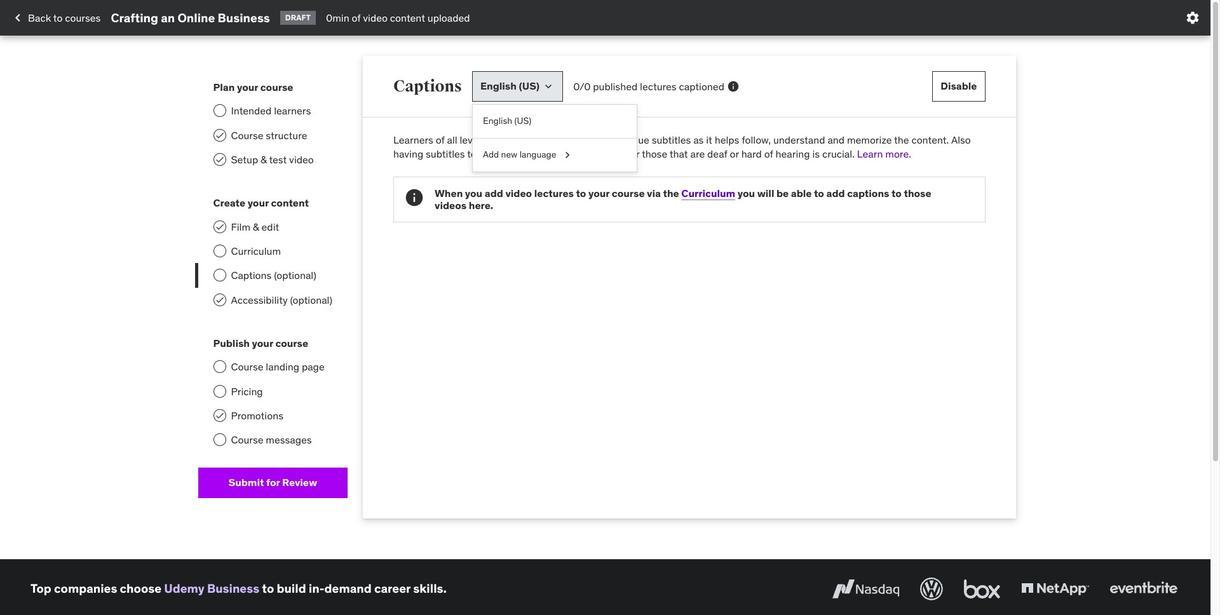 Task type: vqa. For each thing, say whether or not it's contained in the screenshot.
Submit
yes



Task type: locate. For each thing, give the bounding box(es) containing it.
film & edit link
[[198, 215, 348, 239]]

completed image for setup
[[215, 154, 225, 165]]

incomplete image inside the captions (optional) link
[[213, 269, 226, 282]]

1 vertical spatial (optional)
[[290, 293, 332, 306]]

small image down proficiency
[[561, 148, 574, 161]]

&
[[261, 153, 267, 166], [253, 220, 259, 233]]

completed image
[[215, 130, 225, 140], [215, 154, 225, 165], [215, 222, 225, 232], [215, 295, 225, 305]]

lectures down the add new language button
[[534, 187, 574, 199]]

completed element down plan
[[213, 129, 226, 141]]

lectures right published
[[640, 80, 677, 93]]

the up more
[[894, 133, 909, 146]]

1 vertical spatial business
[[207, 581, 259, 596]]

curriculum down film & edit
[[231, 245, 281, 257]]

1 vertical spatial for
[[266, 476, 280, 489]]

1 horizontal spatial video
[[363, 11, 388, 24]]

3 completed image from the top
[[215, 222, 225, 232]]

course landing page link
[[198, 355, 348, 379]]

(us) up add new language
[[515, 115, 532, 126]]

0 horizontal spatial subtitles
[[426, 148, 465, 160]]

is down understand
[[813, 148, 820, 160]]

3 incomplete image from the top
[[213, 385, 226, 398]]

1 horizontal spatial is
[[813, 148, 820, 160]]

0 vertical spatial english
[[480, 80, 517, 92]]

create your content
[[213, 197, 309, 209]]

those inside you will be able to add captions to those videos here.
[[904, 187, 932, 199]]

to right back
[[53, 11, 63, 24]]

(optional) down 'captions (optional)'
[[290, 293, 332, 306]]

1 vertical spatial content
[[530, 148, 565, 160]]

completed element left setup
[[213, 153, 226, 166]]

value
[[626, 133, 649, 146]]

captions up learners
[[393, 76, 462, 96]]

0 vertical spatial business
[[218, 10, 270, 25]]

0 vertical spatial course
[[260, 81, 293, 93]]

0 vertical spatial lectures
[[640, 80, 677, 93]]

you
[[465, 187, 483, 199], [738, 187, 755, 199]]

0min of video content uploaded
[[326, 11, 470, 24]]

(optional) up accessibility (optional)
[[274, 269, 316, 282]]

learners of all levels of language proficiency highly value subtitles as it helps follow, understand and memorize the content. also having subtitles to ensure the content is accessible for those that are deaf or hard of hearing is crucial.
[[393, 133, 971, 160]]

1 vertical spatial (us)
[[515, 115, 532, 126]]

1 horizontal spatial small image
[[561, 148, 574, 161]]

3 course from the top
[[231, 434, 263, 447]]

captions (optional) link
[[198, 263, 348, 288]]

to right 'able'
[[814, 187, 824, 199]]

(optional) for captions (optional)
[[274, 269, 316, 282]]

2 vertical spatial the
[[663, 187, 679, 199]]

1 vertical spatial incomplete image
[[213, 361, 226, 373]]

english
[[480, 80, 517, 92], [483, 115, 512, 126]]

english (us) up new
[[483, 115, 532, 126]]

course for course landing page
[[231, 361, 263, 373]]

completed image left setup
[[215, 154, 225, 165]]

eventbrite image
[[1107, 575, 1180, 603]]

0 vertical spatial course
[[231, 129, 263, 141]]

1 horizontal spatial the
[[663, 187, 679, 199]]

for
[[627, 148, 640, 160], [266, 476, 280, 489]]

completed image inside "course structure" "link"
[[215, 130, 225, 140]]

to
[[53, 11, 63, 24], [467, 148, 477, 160], [576, 187, 586, 199], [814, 187, 824, 199], [892, 187, 902, 199], [262, 581, 274, 596]]

completed image
[[215, 411, 225, 421]]

those down .
[[904, 187, 932, 199]]

completed image inside setup & test video link
[[215, 154, 225, 165]]

1 completed element from the top
[[213, 129, 226, 141]]

new
[[501, 149, 518, 160]]

(us)
[[519, 80, 540, 92], [515, 115, 532, 126]]

language inside button
[[520, 149, 556, 160]]

(optional) for accessibility (optional)
[[290, 293, 332, 306]]

5 completed element from the top
[[213, 409, 226, 422]]

landing
[[266, 361, 299, 373]]

2 vertical spatial incomplete image
[[213, 385, 226, 398]]

4 completed image from the top
[[215, 295, 225, 305]]

1 horizontal spatial you
[[738, 187, 755, 199]]

2 vertical spatial course
[[275, 337, 308, 350]]

incomplete image inside pricing link
[[213, 385, 226, 398]]

2 course from the top
[[231, 361, 263, 373]]

incomplete image for pricing
[[213, 385, 226, 398]]

course down promotions
[[231, 434, 263, 447]]

0 horizontal spatial you
[[465, 187, 483, 199]]

as
[[694, 133, 704, 146]]

content inside "learners of all levels of language proficiency highly value subtitles as it helps follow, understand and memorize the content. also having subtitles to ensure the content is accessible for those that are deaf or hard of hearing is crucial."
[[530, 148, 565, 160]]

0 horizontal spatial curriculum link
[[198, 239, 348, 263]]

0 vertical spatial content
[[390, 11, 425, 24]]

your up film & edit
[[248, 197, 269, 209]]

completed image inside accessibility (optional) link
[[215, 295, 225, 305]]

completed element inside accessibility (optional) link
[[213, 293, 226, 306]]

1 vertical spatial curriculum
[[231, 245, 281, 257]]

uploaded
[[428, 11, 470, 24]]

disable
[[941, 80, 977, 92]]

for down value
[[627, 148, 640, 160]]

1 horizontal spatial lectures
[[640, 80, 677, 93]]

0 horizontal spatial lectures
[[534, 187, 574, 199]]

course inside "link"
[[231, 129, 263, 141]]

1 horizontal spatial subtitles
[[652, 133, 691, 146]]

1 horizontal spatial curriculum
[[682, 187, 736, 199]]

film & edit
[[231, 220, 279, 233]]

messages
[[266, 434, 312, 447]]

course for course landing page
[[275, 337, 308, 350]]

course up pricing
[[231, 361, 263, 373]]

incomplete image down plan
[[213, 104, 226, 117]]

incomplete image
[[213, 104, 226, 117], [213, 361, 226, 373], [213, 434, 226, 447]]

course up landing
[[275, 337, 308, 350]]

you right when
[[465, 187, 483, 199]]

disable button
[[933, 71, 986, 102]]

0 horizontal spatial small image
[[542, 80, 555, 93]]

(us) inside dropdown button
[[519, 80, 540, 92]]

2 incomplete image from the top
[[213, 269, 226, 282]]

you will be able to add captions to those videos here.
[[435, 187, 932, 212]]

0 vertical spatial (us)
[[519, 80, 540, 92]]

0 vertical spatial incomplete image
[[213, 245, 226, 257]]

promotions link
[[198, 404, 348, 428]]

content.
[[912, 133, 949, 146]]

english (us) up english (us) button
[[480, 80, 540, 92]]

0 vertical spatial &
[[261, 153, 267, 166]]

captions up accessibility
[[231, 269, 272, 282]]

is down proficiency
[[567, 148, 575, 160]]

completed element inside the film & edit link
[[213, 220, 226, 233]]

curriculum link down deaf on the top
[[682, 187, 736, 199]]

incomplete image down completed icon
[[213, 434, 226, 447]]

.
[[909, 148, 911, 160]]

curriculum down deaf on the top
[[682, 187, 736, 199]]

english (us)
[[480, 80, 540, 92], [483, 115, 532, 126]]

that
[[670, 148, 688, 160]]

back
[[28, 11, 51, 24]]

curriculum link
[[682, 187, 736, 199], [198, 239, 348, 263]]

skills.
[[413, 581, 447, 596]]

1 vertical spatial language
[[520, 149, 556, 160]]

content up the film & edit link
[[271, 197, 309, 209]]

the right via
[[663, 187, 679, 199]]

draft
[[285, 13, 311, 22]]

captioned
[[679, 80, 725, 93]]

you left will
[[738, 187, 755, 199]]

2 horizontal spatial the
[[894, 133, 909, 146]]

incomplete image inside course messages link
[[213, 434, 226, 447]]

promotions
[[231, 409, 283, 422]]

of right "hard"
[[764, 148, 773, 160]]

course up intended learners link
[[260, 81, 293, 93]]

completed image down plan
[[215, 130, 225, 140]]

1 vertical spatial video
[[289, 153, 314, 166]]

4 completed element from the top
[[213, 293, 226, 306]]

1 horizontal spatial those
[[904, 187, 932, 199]]

box image
[[961, 575, 1004, 603]]

completed element inside setup & test video link
[[213, 153, 226, 166]]

2 completed image from the top
[[215, 154, 225, 165]]

be
[[777, 187, 789, 199]]

0 horizontal spatial the
[[512, 148, 527, 160]]

subtitles down 'all'
[[426, 148, 465, 160]]

completed element left accessibility
[[213, 293, 226, 306]]

0 horizontal spatial those
[[642, 148, 668, 160]]

3 incomplete image from the top
[[213, 434, 226, 447]]

1 vertical spatial course
[[231, 361, 263, 373]]

2 horizontal spatial video
[[506, 187, 532, 199]]

incomplete image inside the course landing page link
[[213, 361, 226, 373]]

0min
[[326, 11, 349, 24]]

0 horizontal spatial &
[[253, 220, 259, 233]]

for left review
[[266, 476, 280, 489]]

page
[[302, 361, 325, 373]]

2 completed element from the top
[[213, 153, 226, 166]]

back to courses link
[[10, 7, 101, 29]]

completed image for accessibility
[[215, 295, 225, 305]]

learn
[[857, 148, 883, 160]]

completed element left promotions
[[213, 409, 226, 422]]

0/0
[[573, 80, 591, 93]]

0 vertical spatial small image
[[542, 80, 555, 93]]

completed element
[[213, 129, 226, 141], [213, 153, 226, 166], [213, 220, 226, 233], [213, 293, 226, 306], [213, 409, 226, 422]]

1 horizontal spatial for
[[627, 148, 640, 160]]

0 vertical spatial for
[[627, 148, 640, 160]]

0 horizontal spatial video
[[289, 153, 314, 166]]

language right new
[[520, 149, 556, 160]]

completed image left film
[[215, 222, 225, 232]]

0 vertical spatial english (us)
[[480, 80, 540, 92]]

completed image for film
[[215, 222, 225, 232]]

language
[[499, 133, 541, 146], [520, 149, 556, 160]]

1 vertical spatial captions
[[231, 269, 272, 282]]

content left uploaded
[[390, 11, 425, 24]]

course
[[260, 81, 293, 93], [612, 187, 645, 199], [275, 337, 308, 350]]

incomplete image left 'captions (optional)'
[[213, 269, 226, 282]]

completed element inside "course structure" "link"
[[213, 129, 226, 141]]

business right online
[[218, 10, 270, 25]]

2 vertical spatial course
[[231, 434, 263, 447]]

0 vertical spatial (optional)
[[274, 269, 316, 282]]

1 incomplete image from the top
[[213, 104, 226, 117]]

completed element for course
[[213, 129, 226, 141]]

2 horizontal spatial content
[[530, 148, 565, 160]]

1 completed image from the top
[[215, 130, 225, 140]]

completed image for course
[[215, 130, 225, 140]]

1 vertical spatial english
[[483, 115, 512, 126]]

of left 'all'
[[436, 133, 445, 146]]

film
[[231, 220, 250, 233]]

1 incomplete image from the top
[[213, 245, 226, 257]]

curriculum link up 'captions (optional)'
[[198, 239, 348, 263]]

english inside button
[[483, 115, 512, 126]]

0 horizontal spatial content
[[271, 197, 309, 209]]

incomplete image for intended learners
[[213, 104, 226, 117]]

incomplete image for course landing page
[[213, 361, 226, 373]]

more
[[886, 148, 909, 160]]

0 vertical spatial incomplete image
[[213, 104, 226, 117]]

nasdaq image
[[829, 575, 903, 603]]

english inside dropdown button
[[480, 80, 517, 92]]

those down value
[[642, 148, 668, 160]]

language up add new language
[[499, 133, 541, 146]]

0 vertical spatial captions
[[393, 76, 462, 96]]

1 vertical spatial english (us)
[[483, 115, 532, 126]]

to down levels
[[467, 148, 477, 160]]

captions for captions
[[393, 76, 462, 96]]

follow,
[[742, 133, 771, 146]]

course for intended learners
[[260, 81, 293, 93]]

english (us) inside dropdown button
[[480, 80, 540, 92]]

the right ensure
[[512, 148, 527, 160]]

submit
[[228, 476, 264, 489]]

1 vertical spatial subtitles
[[426, 148, 465, 160]]

add
[[485, 187, 503, 199], [827, 187, 845, 199]]

add left captions
[[827, 187, 845, 199]]

small image inside the add new language button
[[561, 148, 574, 161]]

subtitles up that
[[652, 133, 691, 146]]

english (us) inside button
[[483, 115, 532, 126]]

2 add from the left
[[827, 187, 845, 199]]

1 vertical spatial small image
[[561, 148, 574, 161]]

0 horizontal spatial captions
[[231, 269, 272, 282]]

business right udemy
[[207, 581, 259, 596]]

captions for captions (optional)
[[231, 269, 272, 282]]

your up the course landing page link
[[252, 337, 273, 350]]

1 vertical spatial incomplete image
[[213, 269, 226, 282]]

build
[[277, 581, 306, 596]]

your right plan
[[237, 81, 258, 93]]

incomplete image inside intended learners link
[[213, 104, 226, 117]]

english (us) button
[[472, 71, 563, 102]]

small image
[[542, 80, 555, 93], [561, 148, 574, 161]]

(us) up english (us) button
[[519, 80, 540, 92]]

completed element left film
[[213, 220, 226, 233]]

completed image inside the film & edit link
[[215, 222, 225, 232]]

will
[[757, 187, 774, 199]]

0 vertical spatial curriculum
[[682, 187, 736, 199]]

1 course from the top
[[231, 129, 263, 141]]

1 vertical spatial curriculum link
[[198, 239, 348, 263]]

small image left 0/0
[[542, 80, 555, 93]]

you inside you will be able to add captions to those videos here.
[[738, 187, 755, 199]]

0 horizontal spatial for
[[266, 476, 280, 489]]

2 vertical spatial incomplete image
[[213, 434, 226, 447]]

2 vertical spatial video
[[506, 187, 532, 199]]

incomplete image
[[213, 245, 226, 257], [213, 269, 226, 282], [213, 385, 226, 398]]

video right the test
[[289, 153, 314, 166]]

1 horizontal spatial add
[[827, 187, 845, 199]]

intended learners
[[231, 104, 311, 117]]

video right 0min at the top of page
[[363, 11, 388, 24]]

2 you from the left
[[738, 187, 755, 199]]

curriculum
[[682, 187, 736, 199], [231, 245, 281, 257]]

1 vertical spatial lectures
[[534, 187, 574, 199]]

1 horizontal spatial captions
[[393, 76, 462, 96]]

video down add new language
[[506, 187, 532, 199]]

0 vertical spatial those
[[642, 148, 668, 160]]

course up setup
[[231, 129, 263, 141]]

of up ensure
[[488, 133, 497, 146]]

0 vertical spatial curriculum link
[[682, 187, 736, 199]]

video
[[363, 11, 388, 24], [289, 153, 314, 166], [506, 187, 532, 199]]

(us) for english (us) button
[[515, 115, 532, 126]]

1 vertical spatial the
[[512, 148, 527, 160]]

0 horizontal spatial add
[[485, 187, 503, 199]]

completed image left accessibility
[[215, 295, 225, 305]]

incomplete image up completed icon
[[213, 385, 226, 398]]

incomplete image down create
[[213, 245, 226, 257]]

2 incomplete image from the top
[[213, 361, 226, 373]]

get info image
[[727, 80, 740, 93]]

content down proficiency
[[530, 148, 565, 160]]

1 vertical spatial &
[[253, 220, 259, 233]]

1 vertical spatial those
[[904, 187, 932, 199]]

to right captions
[[892, 187, 902, 199]]

0 horizontal spatial is
[[567, 148, 575, 160]]

1 horizontal spatial &
[[261, 153, 267, 166]]

medium image
[[10, 10, 25, 25]]

course left via
[[612, 187, 645, 199]]

(us) inside button
[[515, 115, 532, 126]]

& left edit
[[253, 220, 259, 233]]

3 completed element from the top
[[213, 220, 226, 233]]

0 vertical spatial language
[[499, 133, 541, 146]]

add down the add at left
[[485, 187, 503, 199]]

incomplete image down publish
[[213, 361, 226, 373]]

& left the test
[[261, 153, 267, 166]]

those
[[642, 148, 668, 160], [904, 187, 932, 199]]



Task type: describe. For each thing, give the bounding box(es) containing it.
learners
[[274, 104, 311, 117]]

to down accessible
[[576, 187, 586, 199]]

those inside "learners of all levels of language proficiency highly value subtitles as it helps follow, understand and memorize the content. also having subtitles to ensure the content is accessible for those that are deaf or hard of hearing is crucial."
[[642, 148, 668, 160]]

memorize
[[847, 133, 892, 146]]

(us) for english (us) dropdown button on the top of the page
[[519, 80, 540, 92]]

netapp image
[[1019, 575, 1092, 603]]

videos
[[435, 199, 467, 212]]

an
[[161, 10, 175, 25]]

online
[[178, 10, 215, 25]]

intended learners link
[[198, 99, 348, 123]]

incomplete image for captions (optional)
[[213, 269, 226, 282]]

video for setup & test video
[[289, 153, 314, 166]]

hearing
[[776, 148, 810, 160]]

incomplete image for course messages
[[213, 434, 226, 447]]

course settings image
[[1185, 10, 1201, 25]]

crafting
[[111, 10, 158, 25]]

hard
[[742, 148, 762, 160]]

to left build
[[262, 581, 274, 596]]

test
[[269, 153, 287, 166]]

levels
[[460, 133, 486, 146]]

accessibility
[[231, 293, 288, 306]]

when you add video lectures to your course via the curriculum
[[435, 187, 736, 199]]

english (us) for english (us) button
[[483, 115, 532, 126]]

career
[[374, 581, 411, 596]]

your for create your content
[[248, 197, 269, 209]]

plan your course
[[213, 81, 293, 93]]

able
[[791, 187, 812, 199]]

course messages link
[[198, 428, 348, 452]]

setup & test video
[[231, 153, 314, 166]]

pricing link
[[198, 379, 348, 404]]

structure
[[266, 129, 307, 141]]

course landing page
[[231, 361, 325, 373]]

0 vertical spatial the
[[894, 133, 909, 146]]

setup
[[231, 153, 258, 166]]

highly
[[596, 133, 623, 146]]

english for english (us) button
[[483, 115, 512, 126]]

course messages
[[231, 434, 312, 447]]

edit
[[262, 220, 279, 233]]

submit for review
[[228, 476, 317, 489]]

to inside "learners of all levels of language proficiency highly value subtitles as it helps follow, understand and memorize the content. also having subtitles to ensure the content is accessible for those that are deaf or hard of hearing is crucial."
[[467, 148, 477, 160]]

publish
[[213, 337, 250, 350]]

small image inside english (us) dropdown button
[[542, 80, 555, 93]]

course for course structure
[[231, 129, 263, 141]]

1 vertical spatial course
[[612, 187, 645, 199]]

0 vertical spatial subtitles
[[652, 133, 691, 146]]

proficiency
[[544, 133, 594, 146]]

publish your course
[[213, 337, 308, 350]]

helps
[[715, 133, 739, 146]]

all
[[447, 133, 457, 146]]

english for english (us) dropdown button on the top of the page
[[480, 80, 517, 92]]

learners
[[393, 133, 433, 146]]

are
[[691, 148, 705, 160]]

course for course messages
[[231, 434, 263, 447]]

back to courses
[[28, 11, 101, 24]]

deaf
[[707, 148, 728, 160]]

completed element for setup
[[213, 153, 226, 166]]

for inside submit for review button
[[266, 476, 280, 489]]

2 is from the left
[[813, 148, 820, 160]]

incomplete image for curriculum
[[213, 245, 226, 257]]

udemy
[[164, 581, 204, 596]]

1 is from the left
[[567, 148, 575, 160]]

add new language
[[483, 149, 556, 160]]

ensure
[[479, 148, 510, 160]]

intended
[[231, 104, 272, 117]]

setup & test video link
[[198, 147, 348, 172]]

volkswagen image
[[918, 575, 946, 603]]

1 horizontal spatial curriculum link
[[682, 187, 736, 199]]

1 you from the left
[[465, 187, 483, 199]]

it
[[706, 133, 712, 146]]

in-
[[309, 581, 325, 596]]

accessibility (optional) link
[[198, 288, 348, 312]]

submit for review button
[[198, 468, 348, 498]]

0/0 published lectures captioned
[[573, 80, 725, 93]]

completed element for film
[[213, 220, 226, 233]]

having
[[393, 148, 423, 160]]

when
[[435, 187, 463, 199]]

captions (optional)
[[231, 269, 316, 282]]

your down accessible
[[589, 187, 610, 199]]

pricing
[[231, 385, 263, 398]]

published
[[593, 80, 638, 93]]

choose
[[120, 581, 162, 596]]

0 horizontal spatial curriculum
[[231, 245, 281, 257]]

top companies choose udemy business to build in-demand career skills.
[[31, 581, 447, 596]]

companies
[[54, 581, 117, 596]]

your for publish your course
[[252, 337, 273, 350]]

of right 0min at the top of page
[[352, 11, 361, 24]]

understand
[[773, 133, 825, 146]]

for inside "learners of all levels of language proficiency highly value subtitles as it helps follow, understand and memorize the content. also having subtitles to ensure the content is accessible for those that are deaf or hard of hearing is crucial."
[[627, 148, 640, 160]]

& for test
[[261, 153, 267, 166]]

completed element inside promotions link
[[213, 409, 226, 422]]

1 add from the left
[[485, 187, 503, 199]]

also
[[951, 133, 971, 146]]

add new language button
[[473, 143, 637, 166]]

video for when you add video lectures to your course via the curriculum
[[506, 187, 532, 199]]

demand
[[325, 581, 372, 596]]

your for plan your course
[[237, 81, 258, 93]]

or
[[730, 148, 739, 160]]

via
[[647, 187, 661, 199]]

accessible
[[577, 148, 625, 160]]

crucial.
[[822, 148, 855, 160]]

language inside "learners of all levels of language proficiency highly value subtitles as it helps follow, understand and memorize the content. also having subtitles to ensure the content is accessible for those that are deaf or hard of hearing is crucial."
[[499, 133, 541, 146]]

courses
[[65, 11, 101, 24]]

here.
[[469, 199, 493, 212]]

course structure
[[231, 129, 307, 141]]

1 horizontal spatial content
[[390, 11, 425, 24]]

& for edit
[[253, 220, 259, 233]]

0 vertical spatial video
[[363, 11, 388, 24]]

completed element for accessibility
[[213, 293, 226, 306]]

add inside you will be able to add captions to those videos here.
[[827, 187, 845, 199]]

english (us) button
[[473, 110, 637, 133]]

course structure link
[[198, 123, 348, 147]]

2 vertical spatial content
[[271, 197, 309, 209]]

plan
[[213, 81, 235, 93]]

english (us) for english (us) dropdown button on the top of the page
[[480, 80, 540, 92]]

and
[[828, 133, 845, 146]]

review
[[282, 476, 317, 489]]

accessibility (optional)
[[231, 293, 332, 306]]

learn more link
[[857, 148, 909, 160]]



